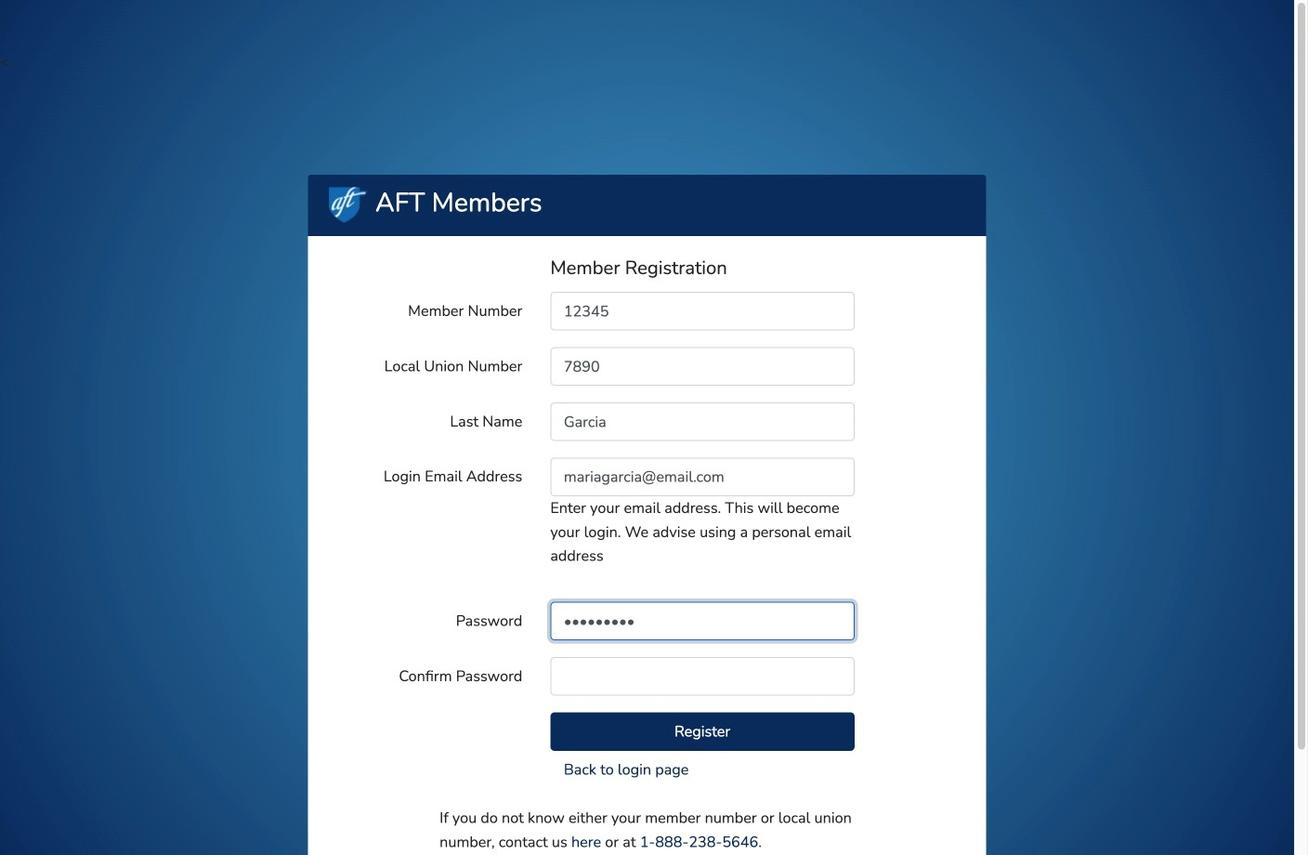 Task type: locate. For each thing, give the bounding box(es) containing it.
aft members image
[[329, 187, 367, 223]]

None text field
[[551, 292, 855, 331], [551, 347, 855, 386], [551, 403, 855, 441], [551, 458, 855, 496], [551, 292, 855, 331], [551, 347, 855, 386], [551, 403, 855, 441], [551, 458, 855, 496]]

None password field
[[551, 602, 855, 641], [551, 657, 855, 696], [551, 602, 855, 641], [551, 657, 855, 696]]



